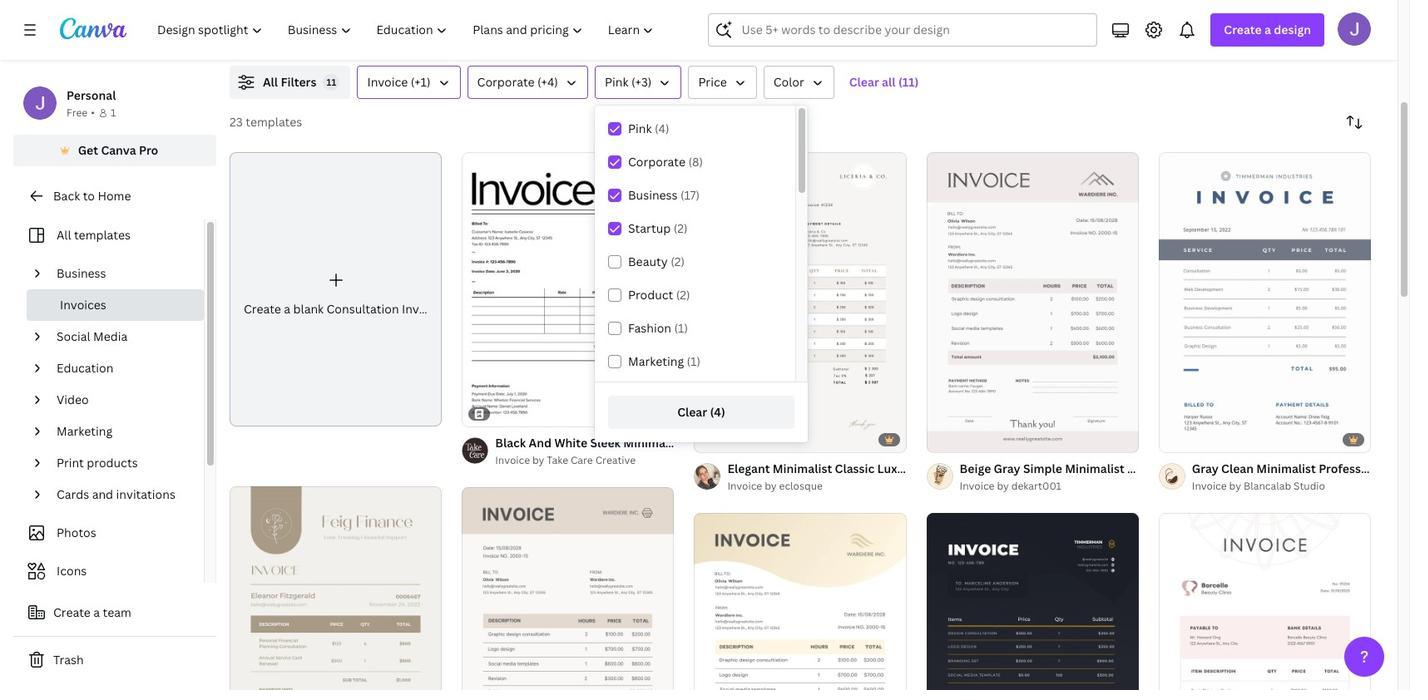 Task type: vqa. For each thing, say whether or not it's contained in the screenshot.
the left help
no



Task type: locate. For each thing, give the bounding box(es) containing it.
invoice inside "link"
[[1192, 479, 1227, 493]]

0 horizontal spatial clear
[[677, 404, 707, 420]]

create inside dropdown button
[[1224, 22, 1262, 37]]

marketing for marketing (1)
[[628, 354, 684, 369]]

(4) inside clear (4) button
[[710, 404, 725, 420]]

None search field
[[708, 13, 1098, 47]]

(1) right fashion at top
[[674, 320, 688, 336]]

create a blank consultation invoice link
[[230, 152, 443, 427]]

beauty
[[628, 254, 668, 270]]

clear (4)
[[677, 404, 725, 420]]

consultation
[[327, 301, 399, 317], [1128, 461, 1201, 477]]

get canva pro button
[[13, 135, 216, 166]]

(1) for marketing (1)
[[687, 354, 701, 369]]

0 horizontal spatial (4)
[[655, 121, 669, 136]]

create left design
[[1224, 22, 1262, 37]]

business for business (17)
[[628, 187, 678, 203]]

print products
[[57, 455, 138, 471]]

clear down 'marketing (1)'
[[677, 404, 707, 420]]

elegant minimalist classic luxury business invoice template image
[[694, 152, 907, 453]]

1 horizontal spatial minimalist
[[1065, 461, 1125, 477]]

invoice (+1)
[[367, 74, 431, 90]]

0 horizontal spatial minimalist
[[773, 461, 832, 477]]

2 horizontal spatial create
[[1224, 22, 1262, 37]]

clear (4) button
[[608, 396, 795, 429]]

(2) for startup (2)
[[674, 221, 688, 236]]

0 horizontal spatial create
[[53, 605, 91, 621]]

2 consulting invoice templates image from the left
[[1121, 0, 1267, 16]]

0 vertical spatial all
[[263, 74, 278, 90]]

2 minimalist from the left
[[1065, 461, 1125, 477]]

eclosque
[[779, 479, 823, 493]]

0 vertical spatial business
[[628, 187, 678, 203]]

corporate (+4) button
[[467, 66, 588, 99]]

1 horizontal spatial all
[[263, 74, 278, 90]]

all templates link
[[23, 220, 194, 251]]

education
[[57, 360, 113, 376]]

canva
[[101, 142, 136, 158]]

clear left the all
[[849, 74, 879, 90]]

minimalist up invoice by dekart001 link
[[1065, 461, 1125, 477]]

templates for all templates
[[74, 227, 131, 243]]

invoice by dekart001 link
[[960, 478, 1139, 495]]

marketing down video
[[57, 424, 112, 439]]

beige gray simple minimalist consultation invoice image for invoice by take care creative
[[462, 488, 674, 691]]

1 horizontal spatial marketing
[[628, 354, 684, 369]]

0 horizontal spatial a
[[93, 605, 100, 621]]

0 vertical spatial clear
[[849, 74, 879, 90]]

fashion
[[628, 320, 671, 336]]

2 horizontal spatial beige gray simple minimalist consultation invoice image
[[927, 152, 1139, 453]]

invoice by take care creative link
[[495, 453, 674, 469]]

a inside dropdown button
[[1265, 22, 1271, 37]]

invoice by take care creative
[[495, 454, 636, 468]]

23
[[230, 114, 243, 130]]

1 vertical spatial business
[[57, 265, 106, 281]]

1 horizontal spatial beige gray simple minimalist consultation invoice image
[[694, 514, 907, 691]]

black and white sleek minimalist management consulting invoice doc image
[[462, 152, 674, 427]]

2 horizontal spatial business
[[919, 461, 969, 477]]

a inside button
[[93, 605, 100, 621]]

business up startup
[[628, 187, 678, 203]]

product (2)
[[628, 287, 690, 303]]

products
[[87, 455, 138, 471]]

startup
[[628, 221, 671, 236]]

invoice
[[367, 74, 408, 90], [402, 301, 443, 317], [495, 454, 530, 468], [972, 461, 1013, 477], [1204, 461, 1245, 477], [728, 479, 762, 493], [960, 479, 995, 493], [1192, 479, 1227, 493]]

corporate for corporate (+4)
[[477, 74, 535, 90]]

1 horizontal spatial (4)
[[710, 404, 725, 420]]

Search search field
[[742, 14, 1087, 46]]

clear all (11) button
[[841, 66, 927, 99]]

print products link
[[50, 448, 194, 479]]

minimalist up eclosque
[[773, 461, 832, 477]]

1 vertical spatial (1)
[[687, 354, 701, 369]]

all left filters
[[263, 74, 278, 90]]

dekart001
[[1012, 479, 1062, 493]]

create inside button
[[53, 605, 91, 621]]

photos
[[57, 525, 96, 541]]

(8)
[[689, 154, 703, 170]]

home
[[98, 188, 131, 204]]

by inside invoice by blancalab studio "link"
[[1230, 479, 1241, 493]]

by inside beige gray simple minimalist consultation invoice invoice by dekart001
[[997, 479, 1009, 493]]

business right luxury
[[919, 461, 969, 477]]

1 horizontal spatial a
[[284, 301, 290, 317]]

a left team
[[93, 605, 100, 621]]

a for blank
[[284, 301, 290, 317]]

cards
[[57, 487, 89, 503]]

1 horizontal spatial templates
[[246, 114, 302, 130]]

templates right 23
[[246, 114, 302, 130]]

invoice inside button
[[367, 74, 408, 90]]

minimalist inside beige gray simple minimalist consultation invoice invoice by dekart001
[[1065, 461, 1125, 477]]

pink inside button
[[605, 74, 629, 90]]

0 horizontal spatial business
[[57, 265, 106, 281]]

1 horizontal spatial clear
[[849, 74, 879, 90]]

product
[[628, 287, 673, 303]]

1 vertical spatial pink
[[628, 121, 652, 136]]

a for team
[[93, 605, 100, 621]]

invoice (+1) button
[[357, 66, 461, 99]]

beige gray simple minimalist consultation invoice image
[[927, 152, 1139, 453], [462, 488, 674, 691], [694, 514, 907, 691]]

1 vertical spatial corporate
[[628, 154, 686, 170]]

by inside elegant minimalist classic luxury business invoice template invoice by eclosque
[[765, 479, 777, 493]]

create for create a team
[[53, 605, 91, 621]]

1 vertical spatial templates
[[74, 227, 131, 243]]

2 vertical spatial (2)
[[676, 287, 690, 303]]

marketing link
[[50, 416, 194, 448]]

pink left (+3)
[[605, 74, 629, 90]]

a left blank
[[284, 301, 290, 317]]

create a design
[[1224, 22, 1311, 37]]

1 vertical spatial all
[[57, 227, 71, 243]]

1 vertical spatial (4)
[[710, 404, 725, 420]]

(2) right product
[[676, 287, 690, 303]]

(1) down the fashion (1)
[[687, 354, 701, 369]]

corporate (8)
[[628, 154, 703, 170]]

0 vertical spatial marketing
[[628, 354, 684, 369]]

(2) right startup
[[674, 221, 688, 236]]

all down back
[[57, 227, 71, 243]]

create left blank
[[244, 301, 281, 317]]

(2)
[[674, 221, 688, 236], [671, 254, 685, 270], [676, 287, 690, 303]]

business
[[628, 187, 678, 203], [57, 265, 106, 281], [919, 461, 969, 477]]

create down icons
[[53, 605, 91, 621]]

video link
[[50, 384, 194, 416]]

all for all filters
[[263, 74, 278, 90]]

0 vertical spatial create
[[1224, 22, 1262, 37]]

invoices
[[60, 297, 106, 313]]

template
[[1016, 461, 1069, 477]]

clear
[[849, 74, 879, 90], [677, 404, 707, 420]]

photos link
[[23, 518, 194, 549]]

(4) for pink (4)
[[655, 121, 669, 136]]

2 vertical spatial create
[[53, 605, 91, 621]]

all filters
[[263, 74, 317, 90]]

marketing
[[628, 354, 684, 369], [57, 424, 112, 439]]

trash link
[[13, 644, 216, 677]]

2 vertical spatial business
[[919, 461, 969, 477]]

beige
[[960, 461, 991, 477]]

corporate for corporate (8)
[[628, 154, 686, 170]]

by down gray
[[997, 479, 1009, 493]]

by
[[533, 454, 545, 468], [765, 479, 777, 493], [997, 479, 1009, 493], [1230, 479, 1241, 493]]

0 vertical spatial corporate
[[477, 74, 535, 90]]

color
[[774, 74, 804, 90]]

0 horizontal spatial marketing
[[57, 424, 112, 439]]

cards and invitations
[[57, 487, 175, 503]]

0 horizontal spatial templates
[[74, 227, 131, 243]]

0 vertical spatial (1)
[[674, 320, 688, 336]]

2 horizontal spatial a
[[1265, 22, 1271, 37]]

templates down back to home
[[74, 227, 131, 243]]

1 vertical spatial marketing
[[57, 424, 112, 439]]

0 horizontal spatial beige gray simple minimalist consultation invoice image
[[462, 488, 674, 691]]

business for business
[[57, 265, 106, 281]]

(2) right beauty
[[671, 254, 685, 270]]

marketing (1)
[[628, 354, 701, 369]]

beige gray simple minimalist consultation invoice link
[[960, 460, 1245, 478]]

0 horizontal spatial corporate
[[477, 74, 535, 90]]

simple
[[1023, 461, 1063, 477]]

1 vertical spatial clear
[[677, 404, 707, 420]]

and
[[92, 487, 113, 503]]

1 vertical spatial consultation
[[1128, 461, 1201, 477]]

icons
[[57, 563, 87, 579]]

(2) for beauty (2)
[[671, 254, 685, 270]]

a for design
[[1265, 22, 1271, 37]]

care
[[571, 454, 593, 468]]

0 vertical spatial (2)
[[674, 221, 688, 236]]

0 vertical spatial a
[[1265, 22, 1271, 37]]

0 vertical spatial templates
[[246, 114, 302, 130]]

by left the blancalab
[[1230, 479, 1241, 493]]

a left design
[[1265, 22, 1271, 37]]

beige aesthetic invoice image
[[230, 487, 442, 691]]

blank
[[293, 301, 324, 317]]

white minimalist beauty clinic service invoice image
[[1159, 514, 1371, 691]]

1 vertical spatial (2)
[[671, 254, 685, 270]]

1 horizontal spatial business
[[628, 187, 678, 203]]

business up invoices
[[57, 265, 106, 281]]

by left 'take'
[[533, 454, 545, 468]]

0 vertical spatial (4)
[[655, 121, 669, 136]]

clear for clear all (11)
[[849, 74, 879, 90]]

(4)
[[655, 121, 669, 136], [710, 404, 725, 420]]

consulting invoice templates image
[[1016, 0, 1371, 46], [1121, 0, 1267, 16]]

create
[[1224, 22, 1262, 37], [244, 301, 281, 317], [53, 605, 91, 621]]

by down the elegant
[[765, 479, 777, 493]]

0 vertical spatial pink
[[605, 74, 629, 90]]

all for all templates
[[57, 227, 71, 243]]

create for create a design
[[1224, 22, 1262, 37]]

top level navigation element
[[146, 13, 669, 47]]

1 vertical spatial a
[[284, 301, 290, 317]]

1 minimalist from the left
[[773, 461, 832, 477]]

1 vertical spatial create
[[244, 301, 281, 317]]

1 horizontal spatial consultation
[[1128, 461, 1201, 477]]

1 horizontal spatial corporate
[[628, 154, 686, 170]]

by inside the invoice by take care creative link
[[533, 454, 545, 468]]

templates
[[246, 114, 302, 130], [74, 227, 131, 243]]

corporate
[[477, 74, 535, 90], [628, 154, 686, 170]]

clear all (11)
[[849, 74, 919, 90]]

2 vertical spatial a
[[93, 605, 100, 621]]

take
[[547, 454, 568, 468]]

corporate left (+4)
[[477, 74, 535, 90]]

clear for clear (4)
[[677, 404, 707, 420]]

1 horizontal spatial create
[[244, 301, 281, 317]]

all templates
[[57, 227, 131, 243]]

to
[[83, 188, 95, 204]]

minimalist
[[773, 461, 832, 477], [1065, 461, 1125, 477]]

gray
[[994, 461, 1021, 477]]

0 horizontal spatial all
[[57, 227, 71, 243]]

(17)
[[681, 187, 700, 203]]

corporate inside button
[[477, 74, 535, 90]]

marketing down the fashion (1)
[[628, 354, 684, 369]]

fashion (1)
[[628, 320, 688, 336]]

0 horizontal spatial consultation
[[327, 301, 399, 317]]

classic
[[835, 461, 875, 477]]

corporate up business (17)
[[628, 154, 686, 170]]

pink up corporate (8)
[[628, 121, 652, 136]]



Task type: describe. For each thing, give the bounding box(es) containing it.
pro
[[139, 142, 158, 158]]

all
[[882, 74, 896, 90]]

media
[[93, 329, 128, 344]]

invoice by blancalab studio link
[[1192, 478, 1371, 495]]

jacob simon image
[[1338, 12, 1371, 46]]

free •
[[67, 106, 95, 120]]

luxury
[[877, 461, 916, 477]]

11
[[327, 76, 336, 88]]

get canva pro
[[78, 142, 158, 158]]

social
[[57, 329, 90, 344]]

(+3)
[[631, 74, 652, 90]]

create a design button
[[1211, 13, 1325, 47]]

elegant minimalist classic luxury business invoice template link
[[728, 460, 1069, 478]]

business (17)
[[628, 187, 700, 203]]

(2) for product (2)
[[676, 287, 690, 303]]

trash
[[53, 652, 84, 668]]

get
[[78, 142, 98, 158]]

create a team
[[53, 605, 131, 621]]

color button
[[764, 66, 834, 99]]

social media link
[[50, 321, 194, 353]]

1
[[111, 106, 116, 120]]

education link
[[50, 353, 194, 384]]

pink for pink (4)
[[628, 121, 652, 136]]

team
[[103, 605, 131, 621]]

23 templates
[[230, 114, 302, 130]]

(1) for fashion (1)
[[674, 320, 688, 336]]

beige gray simple minimalist consultation invoice image for invoice by eclosque
[[694, 514, 907, 691]]

cards and invitations link
[[50, 479, 194, 511]]

consultation inside beige gray simple minimalist consultation invoice invoice by dekart001
[[1128, 461, 1201, 477]]

back to home link
[[13, 180, 216, 213]]

pink (+3) button
[[595, 66, 682, 99]]

invoice by blancalab studio
[[1192, 479, 1326, 493]]

templates for 23 templates
[[246, 114, 302, 130]]

1 consulting invoice templates image from the left
[[1016, 0, 1371, 46]]

(4) for clear (4)
[[710, 404, 725, 420]]

creative
[[596, 454, 636, 468]]

print
[[57, 455, 84, 471]]

invitations
[[116, 487, 175, 503]]

pink (+3)
[[605, 74, 652, 90]]

startup (2)
[[628, 221, 688, 236]]

11 filter options selected element
[[323, 74, 340, 91]]

(11)
[[899, 74, 919, 90]]

gray clean minimalist professional business consultation and service invoice image
[[1159, 152, 1371, 453]]

create a blank consultation invoice element
[[230, 152, 443, 427]]

business inside elegant minimalist classic luxury business invoice template invoice by eclosque
[[919, 461, 969, 477]]

blancalab
[[1244, 479, 1291, 493]]

•
[[91, 106, 95, 120]]

create for create a blank consultation invoice
[[244, 301, 281, 317]]

minimalist inside elegant minimalist classic luxury business invoice template invoice by eclosque
[[773, 461, 832, 477]]

business link
[[50, 258, 194, 290]]

0 vertical spatial consultation
[[327, 301, 399, 317]]

corporate (+4)
[[477, 74, 558, 90]]

design
[[1274, 22, 1311, 37]]

(+1)
[[411, 74, 431, 90]]

pink for pink (+3)
[[605, 74, 629, 90]]

marketing for marketing
[[57, 424, 112, 439]]

back
[[53, 188, 80, 204]]

(+4)
[[538, 74, 558, 90]]

create a team button
[[13, 597, 216, 630]]

free
[[67, 106, 88, 120]]

elegant
[[728, 461, 770, 477]]

filters
[[281, 74, 317, 90]]

pink (4)
[[628, 121, 669, 136]]

beauty (2)
[[628, 254, 685, 270]]

price button
[[688, 66, 757, 99]]

beige gray simple minimalist consultation invoice invoice by dekart001
[[960, 461, 1245, 493]]

elegant minimalist classic luxury business invoice template invoice by eclosque
[[728, 461, 1069, 493]]

studio
[[1294, 479, 1326, 493]]

video
[[57, 392, 89, 408]]

create a blank consultation invoice
[[244, 301, 443, 317]]

Sort by button
[[1338, 106, 1371, 139]]

business modern blue and yellow invoice image
[[927, 514, 1139, 691]]

invoice by eclosque link
[[728, 478, 907, 495]]

personal
[[67, 87, 116, 103]]



